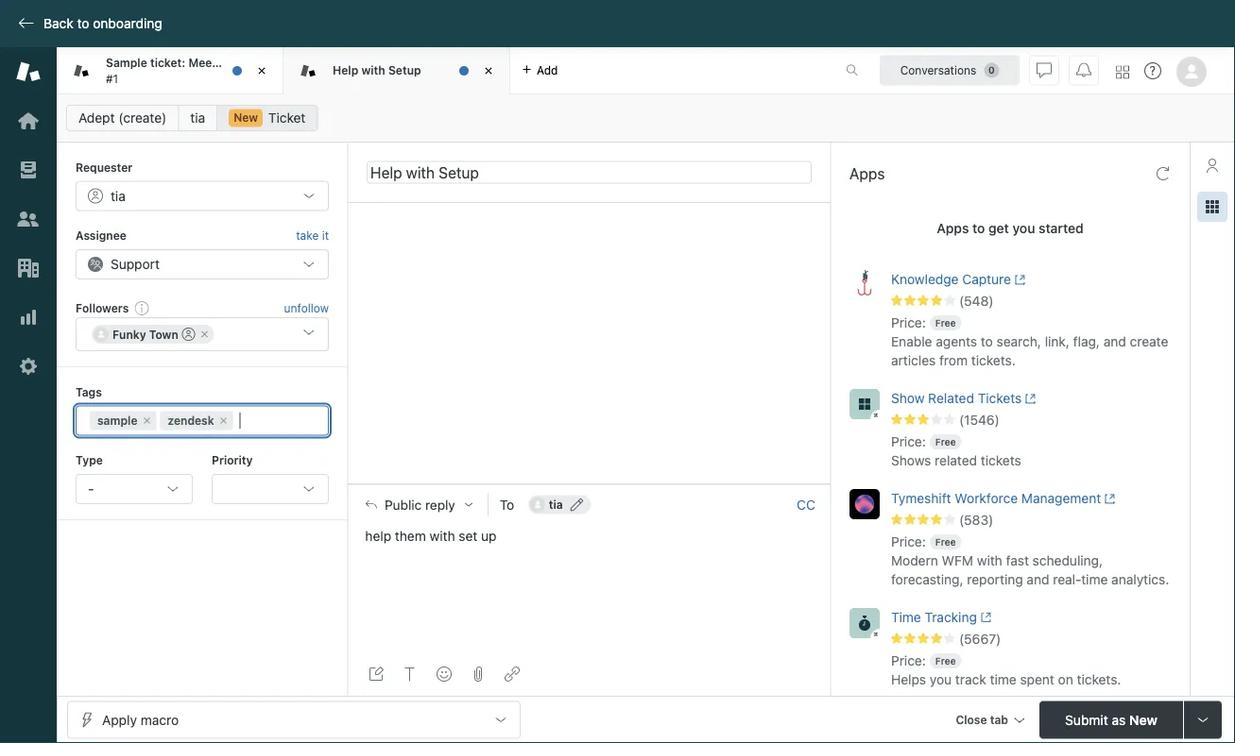 Task type: describe. For each thing, give the bounding box(es) containing it.
zendesk
[[168, 415, 214, 428]]

tabs tab list
[[57, 47, 826, 95]]

button displays agent's chat status as invisible. image
[[1037, 63, 1052, 78]]

user is an agent image
[[182, 328, 195, 341]]

#1
[[106, 72, 118, 85]]

show related tickets image
[[850, 389, 880, 420]]

close
[[956, 714, 987, 727]]

-
[[88, 482, 94, 497]]

it
[[322, 229, 329, 242]]

1 horizontal spatial new
[[1130, 713, 1158, 728]]

customers image
[[16, 207, 41, 232]]

help
[[333, 64, 358, 77]]

ticket:
[[150, 56, 185, 70]]

help
[[365, 528, 391, 544]]

edit user image
[[571, 499, 584, 512]]

time tracking image
[[850, 609, 880, 639]]

tymeshift workforce management image
[[850, 490, 880, 520]]

(583)
[[959, 513, 994, 528]]

zendesk products image
[[1116, 66, 1130, 79]]

free for related
[[936, 437, 956, 448]]

show
[[891, 391, 925, 406]]

views image
[[16, 158, 41, 182]]

meet
[[188, 56, 217, 70]]

adept (create) button
[[66, 105, 179, 131]]

unfollow button
[[284, 300, 329, 317]]

funky
[[112, 328, 146, 341]]

conversations
[[900, 64, 977, 77]]

tymeshift workforce management
[[891, 491, 1101, 507]]

tab
[[990, 714, 1009, 727]]

get help image
[[1145, 62, 1162, 79]]

price: free helps you track time spent on tickets.
[[891, 654, 1121, 688]]

info on adding followers image
[[134, 301, 150, 316]]

tickets. inside price: free enable agents to search, link, flag, and create articles from tickets.
[[972, 353, 1016, 369]]

with inside the price: free modern wfm with fast scheduling, forecasting, reporting and real-time analytics.
[[977, 553, 1003, 569]]

ticket
[[241, 56, 272, 70]]

workforce
[[955, 491, 1018, 507]]

price: for helps
[[891, 654, 926, 669]]

conversations button
[[880, 55, 1020, 86]]

tags
[[76, 386, 102, 399]]

take
[[296, 229, 319, 242]]

submit
[[1065, 713, 1108, 728]]

agents
[[936, 334, 977, 350]]

spent
[[1020, 672, 1055, 688]]

to
[[500, 497, 514, 513]]

(opens in a new tab) image for tickets
[[1022, 393, 1037, 405]]

priority
[[212, 454, 253, 467]]

price: free enable agents to search, link, flag, and create articles from tickets.
[[891, 315, 1169, 369]]

add button
[[510, 47, 569, 94]]

tracking
[[925, 610, 977, 626]]

sample
[[106, 56, 147, 70]]

tab containing sample ticket: meet the ticket
[[57, 47, 284, 95]]

track
[[956, 672, 987, 688]]

(opens in a new tab) image for management
[[1101, 494, 1116, 505]]

you for started
[[1013, 221, 1035, 236]]

cc button
[[797, 497, 816, 514]]

close tab button
[[947, 702, 1032, 742]]

Subject field
[[367, 161, 812, 184]]

show related tickets link
[[891, 389, 1145, 412]]

real-
[[1053, 572, 1082, 588]]

related
[[928, 391, 974, 406]]

free for you
[[936, 656, 956, 667]]

public reply button
[[349, 485, 488, 525]]

articles
[[891, 353, 936, 369]]

close image
[[252, 61, 271, 80]]

on
[[1058, 672, 1074, 688]]

time inside the price: free helps you track time spent on tickets.
[[990, 672, 1017, 688]]

organizations image
[[16, 256, 41, 281]]

management
[[1022, 491, 1101, 507]]

you for track
[[930, 672, 952, 688]]

submit as new
[[1065, 713, 1158, 728]]

assignee element
[[76, 249, 329, 280]]

time
[[891, 610, 921, 626]]

price: for enable
[[891, 315, 926, 331]]

cc
[[797, 497, 816, 513]]

knowledge capture image
[[850, 270, 880, 301]]

link,
[[1045, 334, 1070, 350]]

time inside the price: free modern wfm with fast scheduling, forecasting, reporting and real-time analytics.
[[1082, 572, 1108, 588]]

knowledge capture link
[[891, 270, 1145, 293]]

ecaterina.marinescu@adept.ai image
[[530, 498, 545, 513]]

up
[[481, 528, 497, 544]]

unfollow
[[284, 302, 329, 315]]

minimize composer image
[[582, 477, 597, 492]]

search,
[[997, 334, 1042, 350]]

help them with set up
[[365, 528, 497, 544]]

the
[[220, 56, 238, 70]]

started
[[1039, 221, 1084, 236]]

secondary element
[[57, 99, 1235, 137]]

3 stars. 1546 reviews. element
[[891, 412, 1179, 429]]

followers element
[[76, 318, 329, 352]]

support
[[111, 256, 160, 272]]

get
[[989, 221, 1009, 236]]

fast
[[1006, 553, 1029, 569]]

type
[[76, 454, 103, 467]]

1 vertical spatial remove image
[[141, 416, 153, 427]]

as
[[1112, 713, 1126, 728]]

format text image
[[403, 667, 418, 682]]

from
[[940, 353, 968, 369]]

tickets
[[981, 453, 1022, 469]]

enable
[[891, 334, 932, 350]]

sample
[[97, 415, 137, 428]]

get started image
[[16, 109, 41, 133]]

remove image
[[218, 416, 229, 427]]

to for onboarding
[[77, 16, 89, 31]]

show related tickets
[[891, 391, 1022, 406]]

scheduling,
[[1033, 553, 1103, 569]]

tia link
[[178, 105, 218, 131]]

modern
[[891, 553, 938, 569]]

price: free shows related tickets
[[891, 434, 1022, 469]]

price: for modern
[[891, 534, 926, 550]]

tia for requester
[[111, 188, 126, 204]]

set
[[459, 528, 478, 544]]

Tags field
[[237, 412, 311, 431]]

apps to get you started
[[937, 221, 1084, 236]]



Task type: vqa. For each thing, say whether or not it's contained in the screenshot.
PRICE: within the Price: Free Helps You Track Time Spent On Tickets.
yes



Task type: locate. For each thing, give the bounding box(es) containing it.
0 vertical spatial you
[[1013, 221, 1035, 236]]

adept (create)
[[78, 110, 167, 126]]

help with setup tab
[[284, 47, 510, 95]]

0 vertical spatial with
[[361, 64, 385, 77]]

free for agents
[[936, 318, 956, 328]]

create
[[1130, 334, 1169, 350]]

tab
[[57, 47, 284, 95]]

1 horizontal spatial time
[[1082, 572, 1108, 588]]

public reply
[[385, 497, 455, 513]]

price: inside the price: free helps you track time spent on tickets.
[[891, 654, 926, 669]]

4 price: from the top
[[891, 654, 926, 669]]

tia for to
[[549, 499, 563, 512]]

2 vertical spatial with
[[977, 553, 1003, 569]]

help with setup
[[333, 64, 421, 77]]

(opens in a new tab) image
[[1022, 393, 1037, 405], [1101, 494, 1116, 505], [977, 613, 992, 624]]

price:
[[891, 315, 926, 331], [891, 434, 926, 450], [891, 534, 926, 550], [891, 654, 926, 669]]

0 vertical spatial remove image
[[199, 329, 211, 340]]

you inside the price: free helps you track time spent on tickets.
[[930, 672, 952, 688]]

free inside 'price: free shows related tickets'
[[936, 437, 956, 448]]

tia inside tia link
[[190, 110, 205, 126]]

1 horizontal spatial and
[[1104, 334, 1126, 350]]

apps for apps to get you started
[[937, 221, 969, 236]]

knowledge
[[891, 272, 959, 287]]

2 price: from the top
[[891, 434, 926, 450]]

displays possible ticket submission types image
[[1196, 713, 1211, 728]]

1 vertical spatial tickets.
[[1077, 672, 1121, 688]]

0 vertical spatial time
[[1082, 572, 1108, 588]]

them
[[395, 528, 426, 544]]

close image
[[479, 61, 498, 80]]

adept
[[78, 110, 115, 126]]

zendesk image
[[0, 742, 57, 744]]

apply macro
[[102, 713, 179, 728]]

tickets. down search,
[[972, 353, 1016, 369]]

and inside the price: free modern wfm with fast scheduling, forecasting, reporting and real-time analytics.
[[1027, 572, 1050, 588]]

free up agents
[[936, 318, 956, 328]]

apps image
[[1205, 199, 1220, 215]]

remove image inside "funky town" option
[[199, 329, 211, 340]]

sample ticket: meet the ticket #1
[[106, 56, 272, 85]]

admin image
[[16, 354, 41, 379]]

free inside the price: free modern wfm with fast scheduling, forecasting, reporting and real-time analytics.
[[936, 537, 956, 548]]

(opens in a new tab) image inside tymeshift workforce management link
[[1101, 494, 1116, 505]]

0 vertical spatial apps
[[850, 165, 885, 183]]

forecasting,
[[891, 572, 964, 588]]

(1546)
[[959, 413, 1000, 428]]

price: free modern wfm with fast scheduling, forecasting, reporting and real-time analytics.
[[891, 534, 1169, 588]]

0 horizontal spatial with
[[361, 64, 385, 77]]

0 vertical spatial tickets.
[[972, 353, 1016, 369]]

add
[[537, 64, 558, 77]]

price: up shows
[[891, 434, 926, 450]]

(opens in a new tab) image inside time tracking link
[[977, 613, 992, 624]]

tia down requester
[[111, 188, 126, 204]]

1 horizontal spatial apps
[[937, 221, 969, 236]]

with right help
[[361, 64, 385, 77]]

wfm
[[942, 553, 974, 569]]

1 horizontal spatial you
[[1013, 221, 1035, 236]]

time down scheduling,
[[1082, 572, 1108, 588]]

1 vertical spatial you
[[930, 672, 952, 688]]

to right back
[[77, 16, 89, 31]]

remove image right user is an agent icon
[[199, 329, 211, 340]]

close tab
[[956, 714, 1009, 727]]

(create)
[[118, 110, 167, 126]]

free for wfm
[[936, 537, 956, 548]]

notifications image
[[1077, 63, 1092, 78]]

apps
[[850, 165, 885, 183], [937, 221, 969, 236]]

1 free from the top
[[936, 318, 956, 328]]

helps
[[891, 672, 926, 688]]

0 horizontal spatial tickets.
[[972, 353, 1016, 369]]

(opens in a new tab) image
[[1011, 274, 1026, 286]]

new inside 'secondary' element
[[234, 111, 258, 124]]

0 vertical spatial to
[[77, 16, 89, 31]]

2 free from the top
[[936, 437, 956, 448]]

1 horizontal spatial (opens in a new tab) image
[[1022, 393, 1037, 405]]

(opens in a new tab) image inside show related tickets "link"
[[1022, 393, 1037, 405]]

you right get
[[1013, 221, 1035, 236]]

1 vertical spatial (opens in a new tab) image
[[1101, 494, 1116, 505]]

4 free from the top
[[936, 656, 956, 667]]

free up wfm
[[936, 537, 956, 548]]

2 horizontal spatial with
[[977, 553, 1003, 569]]

related
[[935, 453, 977, 469]]

1 horizontal spatial tia
[[190, 110, 205, 126]]

to for get
[[973, 221, 985, 236]]

remove image right "sample"
[[141, 416, 153, 427]]

followers
[[76, 301, 129, 315]]

add attachment image
[[471, 667, 486, 682]]

2 vertical spatial to
[[981, 334, 993, 350]]

you
[[1013, 221, 1035, 236], [930, 672, 952, 688]]

price: inside 'price: free shows related tickets'
[[891, 434, 926, 450]]

2 horizontal spatial (opens in a new tab) image
[[1101, 494, 1116, 505]]

time
[[1082, 572, 1108, 588], [990, 672, 1017, 688]]

1 horizontal spatial remove image
[[199, 329, 211, 340]]

tickets
[[978, 391, 1022, 406]]

back to onboarding
[[43, 16, 162, 31]]

reporting
[[967, 572, 1023, 588]]

0 vertical spatial and
[[1104, 334, 1126, 350]]

tia inside requester element
[[111, 188, 126, 204]]

price: inside the price: free modern wfm with fast scheduling, forecasting, reporting and real-time analytics.
[[891, 534, 926, 550]]

tickets.
[[972, 353, 1016, 369], [1077, 672, 1121, 688]]

0 horizontal spatial (opens in a new tab) image
[[977, 613, 992, 624]]

2 vertical spatial tia
[[549, 499, 563, 512]]

free up related
[[936, 437, 956, 448]]

tymeshift
[[891, 491, 951, 507]]

2 horizontal spatial tia
[[549, 499, 563, 512]]

apply
[[102, 713, 137, 728]]

draft mode image
[[369, 667, 384, 682]]

assignee
[[76, 229, 126, 242]]

and down fast
[[1027, 572, 1050, 588]]

price: up helps
[[891, 654, 926, 669]]

0 horizontal spatial time
[[990, 672, 1017, 688]]

tickets. right on
[[1077, 672, 1121, 688]]

2 vertical spatial (opens in a new tab) image
[[977, 613, 992, 624]]

reporting image
[[16, 305, 41, 330]]

free inside the price: free helps you track time spent on tickets.
[[936, 656, 956, 667]]

knowledge capture
[[891, 272, 1011, 287]]

price: up enable
[[891, 315, 926, 331]]

to inside price: free enable agents to search, link, flag, and create articles from tickets.
[[981, 334, 993, 350]]

town
[[149, 328, 178, 341]]

new right as
[[1130, 713, 1158, 728]]

to left get
[[973, 221, 985, 236]]

4 stars. 583 reviews. element
[[891, 512, 1179, 529]]

reply
[[425, 497, 455, 513]]

macro
[[141, 713, 179, 728]]

(548)
[[959, 293, 994, 309]]

0 vertical spatial (opens in a new tab) image
[[1022, 393, 1037, 405]]

zendesk support image
[[16, 60, 41, 84]]

(5667)
[[959, 632, 1001, 647]]

1 vertical spatial with
[[430, 528, 455, 544]]

with up reporting
[[977, 553, 1003, 569]]

to
[[77, 16, 89, 31], [973, 221, 985, 236], [981, 334, 993, 350]]

insert emojis image
[[437, 667, 452, 682]]

1 vertical spatial new
[[1130, 713, 1158, 728]]

flag,
[[1073, 334, 1100, 350]]

new left the ticket
[[234, 111, 258, 124]]

0 vertical spatial new
[[234, 111, 258, 124]]

analytics.
[[1112, 572, 1169, 588]]

free
[[936, 318, 956, 328], [936, 437, 956, 448], [936, 537, 956, 548], [936, 656, 956, 667]]

(opens in a new tab) image up (5667)
[[977, 613, 992, 624]]

requester
[[76, 161, 133, 174]]

take it button
[[296, 226, 329, 246]]

time tracking
[[891, 610, 977, 626]]

price: up modern
[[891, 534, 926, 550]]

tia down sample ticket: meet the ticket #1
[[190, 110, 205, 126]]

funky town
[[112, 328, 178, 341]]

main element
[[0, 47, 57, 744]]

ticket
[[268, 110, 306, 126]]

0 horizontal spatial and
[[1027, 572, 1050, 588]]

setup
[[388, 64, 421, 77]]

1 vertical spatial time
[[990, 672, 1017, 688]]

capture
[[963, 272, 1011, 287]]

(opens in a new tab) image up 3 stars. 1546 reviews. element
[[1022, 393, 1037, 405]]

funkytownclown1@gmail.com image
[[94, 327, 109, 342]]

1 horizontal spatial tickets.
[[1077, 672, 1121, 688]]

requester element
[[76, 181, 329, 211]]

you left track
[[930, 672, 952, 688]]

price: for shows
[[891, 434, 926, 450]]

4 stars. 5667 reviews. element
[[891, 631, 1179, 648]]

(opens in a new tab) image up scheduling,
[[1101, 494, 1116, 505]]

with inside help with setup tab
[[361, 64, 385, 77]]

with
[[361, 64, 385, 77], [430, 528, 455, 544], [977, 553, 1003, 569]]

take it
[[296, 229, 329, 242]]

0 horizontal spatial apps
[[850, 165, 885, 183]]

remove image
[[199, 329, 211, 340], [141, 416, 153, 427]]

tymeshift workforce management link
[[891, 490, 1145, 512]]

Public reply composer text field
[[357, 525, 822, 565]]

customer context image
[[1205, 158, 1220, 173]]

tickets. inside the price: free helps you track time spent on tickets.
[[1077, 672, 1121, 688]]

add link (cmd k) image
[[505, 667, 520, 682]]

back
[[43, 16, 74, 31]]

free inside price: free enable agents to search, link, flag, and create articles from tickets.
[[936, 318, 956, 328]]

time right track
[[990, 672, 1017, 688]]

tia right the ecaterina.marinescu@adept.ai icon
[[549, 499, 563, 512]]

with inside the public reply composer text box
[[430, 528, 455, 544]]

price: inside price: free enable agents to search, link, flag, and create articles from tickets.
[[891, 315, 926, 331]]

1 vertical spatial tia
[[111, 188, 126, 204]]

and inside price: free enable agents to search, link, flag, and create articles from tickets.
[[1104, 334, 1126, 350]]

1 vertical spatial to
[[973, 221, 985, 236]]

tia
[[190, 110, 205, 126], [111, 188, 126, 204], [549, 499, 563, 512]]

with left "set"
[[430, 528, 455, 544]]

3 price: from the top
[[891, 534, 926, 550]]

0 vertical spatial tia
[[190, 110, 205, 126]]

and right flag,
[[1104, 334, 1126, 350]]

apps for apps
[[850, 165, 885, 183]]

1 horizontal spatial with
[[430, 528, 455, 544]]

1 price: from the top
[[891, 315, 926, 331]]

to right agents
[[981, 334, 993, 350]]

free up track
[[936, 656, 956, 667]]

1 vertical spatial and
[[1027, 572, 1050, 588]]

public
[[385, 497, 422, 513]]

4 stars. 548 reviews. element
[[891, 293, 1179, 310]]

0 horizontal spatial tia
[[111, 188, 126, 204]]

funky town option
[[92, 325, 214, 344]]

0 horizontal spatial remove image
[[141, 416, 153, 427]]

1 vertical spatial apps
[[937, 221, 969, 236]]

0 horizontal spatial new
[[234, 111, 258, 124]]

0 horizontal spatial you
[[930, 672, 952, 688]]

3 free from the top
[[936, 537, 956, 548]]



